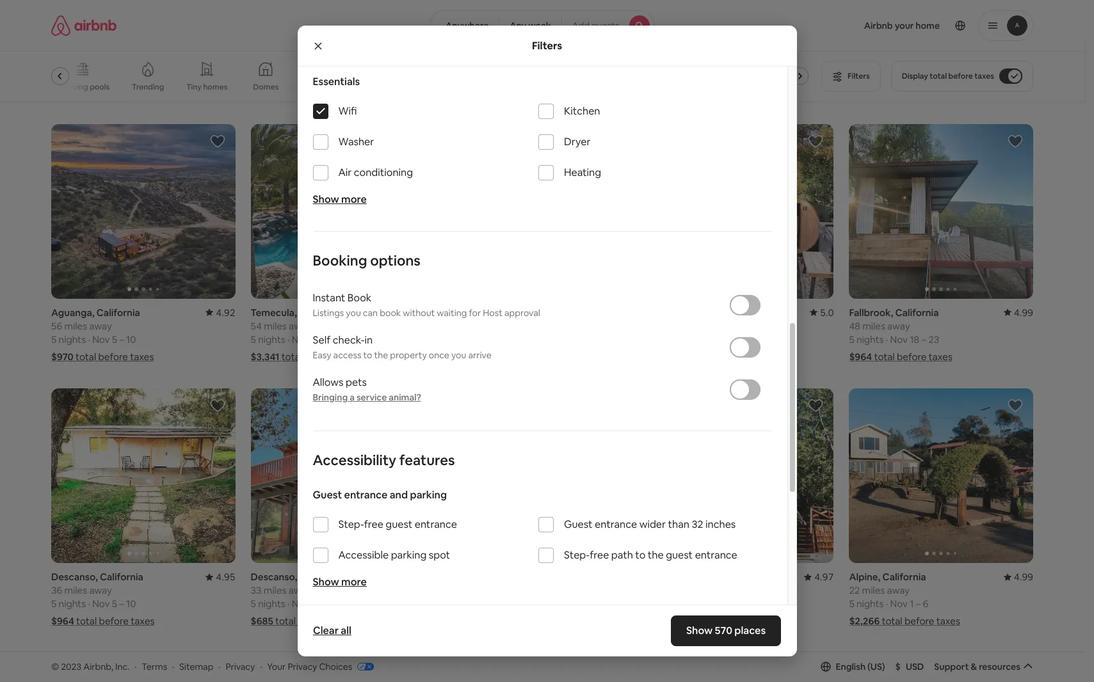 Task type: describe. For each thing, give the bounding box(es) containing it.
total inside fallbrook, california 48 miles away 5 nights · nov 18 – 23 $964 total before taxes
[[874, 351, 895, 363]]

· right inc.
[[135, 661, 137, 673]]

map
[[538, 605, 557, 616]]

before down 'display' at the right
[[902, 86, 932, 98]]

1 horizontal spatial add to wishlist: idyllwild-pine cove, california image
[[808, 134, 824, 149]]

washer
[[338, 135, 374, 149]]

nov inside temecula, california 54 miles away 5 nights · nov 27 – dec 2 $3,341 total before taxes
[[292, 334, 309, 346]]

show more button for washer
[[313, 193, 367, 206]]

2 privacy from the left
[[288, 661, 317, 673]]

property
[[390, 350, 427, 361]]

california inside idyllwild-pine cove, california 77 miles away 5 nights · $2,802 total before taxes
[[141, 42, 184, 54]]

essentials
[[313, 75, 360, 89]]

· inside temecula, california 54 miles away 5 nights · nov 27 – dec 2 $3,341 total before taxes
[[288, 334, 290, 346]]

4.99 for fallbrook, california 48 miles away 5 nights · nov 18 – 23 $964 total before taxes
[[1014, 307, 1034, 319]]

10 inside descanso, california 36 miles away 5 nights · nov 5 – 10 $964 total before taxes
[[126, 598, 136, 610]]

before inside temecula, california 54 miles away 5 nights · nov 27 – dec 2 $3,341 total before taxes
[[304, 351, 334, 363]]

miles inside 'alpine, california 22 miles away 5 nights · nov 1 – 6 $2,266 total before taxes'
[[862, 585, 885, 597]]

taxes inside idyllwild-pine cove, california 77 miles away 5 nights · $2,802 total before taxes
[[138, 86, 162, 98]]

miles inside descanso, california 36 miles away 5 nights · nov 5 – 10 $964 total before taxes
[[64, 585, 87, 597]]

show more for washer
[[313, 193, 367, 206]]

(us)
[[868, 661, 885, 673]]

fallbrook, california 48 miles away 5 nights · nov 18 – 23 $964 total before taxes
[[849, 307, 953, 363]]

guest for guest entrance and parking
[[313, 489, 342, 502]]

total inside san juan capistrano, california 60 miles away 5 nights · nov 28 – dec 3 $12,835 total before taxes
[[287, 86, 308, 98]]

parks
[[393, 82, 413, 92]]

60
[[251, 55, 262, 68]]

miles right 40
[[663, 55, 686, 68]]

· left the 'privacy' link
[[219, 661, 221, 673]]

· inside idyllwild-pine cove, california 77 miles away 5 nights · $2,802 total before taxes
[[88, 69, 90, 81]]

taxes inside fallbrook, california 48 miles away 5 nights · nov 18 – 23 $964 total before taxes
[[929, 351, 953, 363]]

5 nights · nov 5 – 10
[[450, 598, 535, 610]]

allows pets bringing a service animal?
[[313, 376, 421, 404]]

dec 10 – 15 total before taxes
[[681, 334, 759, 363]]

4.97
[[815, 571, 834, 583]]

idyllwild-pine cove, california 76 miles away
[[450, 42, 584, 68]]

40
[[650, 55, 661, 68]]

$964 for fallbrook, california 48 miles away 5 nights · nov 18 – 23 $964 total before taxes
[[849, 351, 872, 363]]

support
[[935, 661, 969, 673]]

taxes inside descanso, california 33 miles away 5 nights · nov 25 – 30 $685 total before taxes
[[330, 615, 354, 628]]

california inside idyllwild-pine cove, california 76 miles away
[[540, 42, 584, 54]]

before inside san juan capistrano, california 60 miles away 5 nights · nov 28 – dec 3 $12,835 total before taxes
[[310, 86, 339, 98]]

4.94 out of 5 average rating image
[[804, 42, 834, 54]]

trending
[[132, 82, 164, 92]]

step- for step-free guest entrance
[[338, 518, 364, 532]]

nights inside aguanga, california 56 miles away 5 nights · nov 5 – 10 $970 total before taxes
[[59, 334, 86, 346]]

show 570 places link
[[671, 616, 782, 647]]

to inside self check-in easy access to the property once you arrive
[[363, 350, 372, 361]]

accessibility
[[313, 452, 396, 470]]

add to wishlist: aguanga, california image
[[210, 134, 225, 149]]

booking
[[313, 252, 367, 270]]

california inside fallbrook, california 48 miles away 5 nights · nov 18 – 23 $964 total before taxes
[[896, 307, 939, 319]]

total right '$1,088' at left bottom
[[482, 351, 502, 363]]

$2,153
[[849, 86, 877, 98]]

bringing a service animal? button
[[313, 392, 421, 404]]

your privacy choices link
[[267, 661, 374, 674]]

4.99 out of 5 average rating image for idyllwild-pine cove, california 77 miles away 5 nights · $2,802 total before taxes
[[206, 42, 235, 54]]

descanso, for 33
[[251, 571, 297, 583]]

$964 for descanso, california 36 miles away 5 nights · nov 5 – 10 $964 total before taxes
[[51, 615, 74, 628]]

entrance up the path
[[595, 518, 637, 532]]

1
[[910, 598, 914, 610]]

total inside 5 nights · nov 3 – 8 $1,366 total before taxes
[[681, 615, 702, 628]]

terms
[[142, 661, 167, 673]]

– inside san juan capistrano, california 60 miles away 5 nights · nov 28 – dec 3 $12,835 total before taxes
[[325, 69, 329, 81]]

amazing pools
[[56, 82, 110, 92]]

show map button
[[500, 595, 585, 626]]

homes
[[203, 82, 228, 92]]

temecula,
[[251, 307, 297, 319]]

guests
[[592, 20, 619, 31]]

4.99 out of 5 average rating image for fallbrook, california 48 miles away 5 nights · nov 18 – 23 $964 total before taxes
[[1004, 307, 1034, 319]]

4.97 out of 5 average rating image
[[804, 571, 834, 583]]

free for path
[[590, 549, 609, 562]]

fallbrook,
[[849, 307, 894, 319]]

· left show map
[[487, 598, 489, 610]]

add to wishlist: descanso, california image for nov 25 – 30
[[409, 398, 425, 414]]

5 inside 5 nights · nov 3 – 8 $1,366 total before taxes
[[650, 598, 655, 610]]

privacy link
[[226, 661, 255, 673]]

entrance left and at the left bottom
[[344, 489, 388, 502]]

1 add to wishlist: idyllwild-pine cove, california image from the top
[[808, 398, 824, 414]]

before inside descanso, california 36 miles away 5 nights · nov 5 – 10 $964 total before taxes
[[99, 615, 129, 628]]

check-
[[333, 334, 365, 347]]

10 inside aguanga, california 56 miles away 5 nights · nov 5 – 10 $970 total before taxes
[[126, 334, 136, 346]]

$ usd
[[896, 661, 924, 673]]

without
[[403, 308, 435, 319]]

aguanga, california 56 miles away 5 nights · nov 5 – 10 $970 total before taxes
[[51, 307, 154, 363]]

· inside fallbrook, california 48 miles away 5 nights · nov 18 – 23 $964 total before taxes
[[886, 334, 888, 346]]

path
[[611, 549, 633, 562]]

taxes inside 'alpine, california 22 miles away 5 nights · nov 1 – 6 $2,266 total before taxes'
[[937, 615, 961, 628]]

total inside temecula, california 54 miles away 5 nights · nov 27 – dec 2 $3,341 total before taxes
[[282, 351, 302, 363]]

total inside idyllwild-pine cove, california 77 miles away 5 nights · $2,802 total before taxes
[[84, 86, 104, 98]]

nights left show map
[[458, 598, 485, 610]]

step- for step-free path to the guest entrance
[[564, 549, 590, 562]]

kitchen
[[564, 105, 600, 118]]

nov inside fallbrook, california 48 miles away 5 nights · nov 18 – 23 $964 total before taxes
[[891, 334, 908, 346]]

california inside descanso, california 36 miles away 5 nights · nov 5 – 10 $964 total before taxes
[[100, 571, 143, 583]]

descanso, for 36
[[51, 571, 98, 583]]

ramona, for 24
[[450, 307, 490, 319]]

before inside button
[[949, 71, 973, 81]]

capistrano,
[[293, 42, 345, 54]]

– inside fallbrook, california 48 miles away 5 nights · nov 18 – 23 $964 total before taxes
[[922, 334, 927, 346]]

taxes inside 5 nights · nov 3 – 8 $1,366 total before taxes
[[736, 615, 760, 628]]

show inside button
[[513, 605, 536, 616]]

nov up $2,153 total before taxes
[[891, 69, 908, 81]]

4.95 out of 5 average rating image
[[206, 571, 235, 583]]

&
[[971, 661, 977, 673]]

dryer
[[564, 135, 591, 149]]

all
[[341, 624, 351, 638]]

alpine, california 22 miles away 5 nights · nov 1 – 6 $2,266 total before taxes
[[849, 571, 961, 628]]

4.99 out of 5 average rating image
[[1004, 571, 1034, 583]]

bringing
[[313, 392, 348, 404]]

add to wishlist: fallbrook, california image
[[1008, 134, 1023, 149]]

clear all button
[[306, 619, 358, 644]]

heating
[[564, 166, 601, 179]]

taxes inside button
[[975, 71, 995, 81]]

miles inside ramona, california 24 miles away
[[463, 320, 486, 332]]

nights inside 'alpine, california 22 miles away 5 nights · nov 1 – 6 $2,266 total before taxes'
[[857, 598, 884, 610]]

2 horizontal spatial add to wishlist: idyllwild-pine cove, california image
[[1008, 663, 1023, 678]]

terms link
[[142, 661, 167, 673]]

miles inside fallbrook, california 48 miles away 5 nights · nov 18 – 23 $964 total before taxes
[[863, 320, 886, 332]]

california inside descanso, california 33 miles away 5 nights · nov 25 – 30 $685 total before taxes
[[299, 571, 343, 583]]

nov inside descanso, california 33 miles away 5 nights · nov 25 – 30 $685 total before taxes
[[292, 598, 309, 610]]

nights inside 5 nights · nov 3 – 8 $1,366 total before taxes
[[657, 598, 685, 610]]

away inside temecula, california 54 miles away 5 nights · nov 27 – dec 2 $3,341 total before taxes
[[289, 320, 312, 332]]

· left your in the left bottom of the page
[[260, 661, 262, 673]]

©
[[51, 661, 59, 673]]

pine for 77
[[92, 42, 111, 54]]

show left 570
[[687, 624, 713, 638]]

5 inside san juan capistrano, california 60 miles away 5 nights · nov 28 – dec 3 $12,835 total before taxes
[[251, 69, 256, 81]]

the inside self check-in easy access to the property once you arrive
[[374, 350, 388, 361]]

· right the "terms" link
[[172, 661, 174, 673]]

before inside idyllwild-pine cove, california 77 miles away 5 nights · $2,802 total before taxes
[[106, 86, 136, 98]]

step-free guest entrance
[[338, 518, 457, 532]]

1 horizontal spatial to
[[636, 549, 646, 562]]

access
[[333, 350, 361, 361]]

5 inside idyllwild-pine cove, california 77 miles away 5 nights · $2,802 total before taxes
[[51, 69, 57, 81]]

22
[[849, 585, 860, 597]]

arrive
[[468, 350, 492, 361]]

$1,366
[[650, 615, 679, 628]]

any week button
[[499, 10, 562, 41]]

nights inside fallbrook, california 48 miles away 5 nights · nov 18 – 23 $964 total before taxes
[[857, 334, 884, 346]]

miles inside san juan capistrano, california 60 miles away 5 nights · nov 28 – dec 3 $12,835 total before taxes
[[264, 55, 287, 68]]

accessible parking spot
[[338, 549, 450, 562]]

allows
[[313, 376, 344, 390]]

show down air
[[313, 193, 339, 206]]

show up the 25 in the bottom left of the page
[[313, 576, 339, 589]]

ramona, for 33
[[849, 42, 889, 54]]

1 vertical spatial guest
[[666, 549, 693, 562]]

taxes inside dec 10 – 15 total before taxes
[[735, 351, 759, 363]]

– inside 5 nights · nov 3 – 8 $1,366 total before taxes
[[718, 598, 723, 610]]

idyllwild-pine cove, california
[[650, 307, 783, 319]]

show more button for accessible parking spot
[[313, 576, 367, 589]]

san
[[251, 42, 267, 54]]

book
[[380, 308, 401, 319]]

display total before taxes button
[[891, 61, 1034, 92]]

taxes inside descanso, california 36 miles away 5 nights · nov 5 – 10 $964 total before taxes
[[131, 615, 155, 628]]

any
[[510, 20, 527, 31]]

dec inside dec 10 – 15 total before taxes
[[691, 334, 709, 346]]

miles inside descanso, california 33 miles away 5 nights · nov 25 – 30 $685 total before taxes
[[264, 585, 287, 597]]

24
[[450, 320, 461, 332]]

5.0 out of 5 average rating image
[[810, 307, 834, 319]]

· inside san juan capistrano, california 60 miles away 5 nights · nov 28 – dec 3 $12,835 total before taxes
[[288, 69, 290, 81]]

4.92 out of 5 average rating image
[[206, 307, 235, 319]]

filters dialog
[[297, 18, 797, 657]]

5 inside descanso, california 33 miles away 5 nights · nov 25 – 30 $685 total before taxes
[[251, 598, 256, 610]]

a
[[350, 392, 355, 404]]

8
[[725, 598, 731, 610]]

away inside ramona, california 33 miles away
[[887, 55, 910, 68]]

away inside descanso, california 33 miles away 5 nights · nov 25 – 30 $685 total before taxes
[[289, 585, 311, 597]]

places
[[735, 624, 766, 638]]

5 inside fallbrook, california 48 miles away 5 nights · nov 18 – 23 $964 total before taxes
[[849, 334, 855, 346]]

california inside 'alpine, california 22 miles away 5 nights · nov 1 – 6 $2,266 total before taxes'
[[883, 571, 926, 583]]

nights inside idyllwild-pine cove, california 77 miles away 5 nights · $2,802 total before taxes
[[59, 69, 86, 81]]

4.92 for temecula, california 54 miles away 5 nights · nov 27 – dec 2 $3,341 total before taxes
[[416, 307, 435, 319]]

instant
[[313, 292, 345, 305]]

total inside descanso, california 33 miles away 5 nights · nov 25 – 30 $685 total before taxes
[[275, 615, 296, 628]]

support & resources button
[[935, 661, 1034, 673]]

tiny
[[187, 82, 202, 92]]

profile element
[[671, 0, 1034, 51]]

your privacy choices
[[267, 661, 352, 673]]

san juan capistrano, california 60 miles away 5 nights · nov 28 – dec 3 $12,835 total before taxes
[[251, 42, 391, 98]]

farms
[[311, 82, 333, 92]]

10 inside dec 10 – 15 total before taxes
[[711, 334, 721, 346]]

any week
[[510, 20, 551, 31]]

5 nights
[[849, 69, 884, 81]]

nov inside aguanga, california 56 miles away 5 nights · nov 5 – 10 $970 total before taxes
[[92, 334, 110, 346]]

3 inside san juan capistrano, california 60 miles away 5 nights · nov 28 – dec 3 $12,835 total before taxes
[[351, 69, 357, 81]]

you inside self check-in easy access to the property once you arrive
[[451, 350, 466, 361]]

away inside aguanga, california 56 miles away 5 nights · nov 5 – 10 $970 total before taxes
[[89, 320, 112, 332]]

display
[[902, 71, 928, 81]]

than
[[668, 518, 690, 532]]

0 vertical spatial guest
[[386, 518, 413, 532]]

4.99 for idyllwild-pine cove, california 77 miles away 5 nights · $2,802 total before taxes
[[216, 42, 235, 54]]

miles inside temecula, california 54 miles away 5 nights · nov 27 – dec 2 $3,341 total before taxes
[[264, 320, 287, 332]]

taxes inside san juan capistrano, california 60 miles away 5 nights · nov 28 – dec 3 $12,835 total before taxes
[[342, 86, 365, 98]]

570
[[715, 624, 733, 638]]

add to wishlist: idyllwild, california image
[[210, 663, 225, 678]]

1 privacy from the left
[[226, 661, 255, 673]]



Task type: vqa. For each thing, say whether or not it's contained in the screenshot.


Task type: locate. For each thing, give the bounding box(es) containing it.
nov inside descanso, california 36 miles away 5 nights · nov 5 – 10 $964 total before taxes
[[92, 598, 110, 610]]

total right $1,366
[[681, 615, 702, 628]]

guest down than
[[666, 549, 693, 562]]

0 horizontal spatial 4.92
[[216, 307, 235, 319]]

0 vertical spatial to
[[363, 350, 372, 361]]

clear
[[313, 624, 338, 638]]

away inside ramona, california 24 miles away
[[488, 320, 511, 332]]

1 vertical spatial the
[[648, 549, 664, 562]]

1 4.92 from the left
[[216, 307, 235, 319]]

5.0 for idyllwild-pine cove, california
[[820, 307, 834, 319]]

·
[[88, 69, 90, 81], [288, 69, 290, 81], [88, 334, 90, 346], [288, 334, 290, 346], [886, 334, 888, 346], [88, 598, 90, 610], [288, 598, 290, 610], [687, 598, 689, 610], [487, 598, 489, 610], [886, 598, 888, 610], [135, 661, 137, 673], [172, 661, 174, 673], [219, 661, 221, 673], [260, 661, 262, 673]]

descanso, california 36 miles away 5 nights · nov 5 – 10 $964 total before taxes
[[51, 571, 155, 628]]

away inside idyllwild-pine cove, california 76 miles away
[[488, 55, 511, 68]]

add to wishlist: idyllwild-pine cove, california image
[[808, 134, 824, 149], [409, 663, 425, 678], [1008, 663, 1023, 678]]

tiny homes
[[187, 82, 228, 92]]

cove, for 76
[[512, 42, 538, 54]]

0 vertical spatial ramona,
[[849, 42, 889, 54]]

you inside instant book listings you can book without waiting for host approval
[[346, 308, 361, 319]]

add to wishlist: alpine, california image
[[1008, 398, 1023, 414]]

0 vertical spatial step-
[[338, 518, 364, 532]]

taxes
[[975, 71, 995, 81], [138, 86, 162, 98], [342, 86, 365, 98], [934, 86, 958, 98], [130, 351, 154, 363], [336, 351, 360, 363], [735, 351, 759, 363], [536, 351, 560, 363], [929, 351, 953, 363], [131, 615, 155, 628], [330, 615, 354, 628], [736, 615, 760, 628], [937, 615, 961, 628]]

nov left 27
[[292, 334, 309, 346]]

nights up '$3,341'
[[258, 334, 285, 346]]

miles down the juan
[[264, 55, 287, 68]]

1 show more from the top
[[313, 193, 367, 206]]

nights inside san juan capistrano, california 60 miles away 5 nights · nov 28 – dec 3 $12,835 total before taxes
[[258, 69, 285, 81]]

ramona, inside ramona, california 24 miles away
[[450, 307, 490, 319]]

instant book listings you can book without waiting for host approval
[[313, 292, 540, 319]]

2 show more from the top
[[313, 576, 367, 589]]

0 vertical spatial $964
[[849, 351, 872, 363]]

self
[[313, 334, 331, 347]]

descanso, inside descanso, california 33 miles away 5 nights · nov 25 – 30 $685 total before taxes
[[251, 571, 297, 583]]

total right $970
[[76, 351, 96, 363]]

0 horizontal spatial 4.99 out of 5 average rating image
[[206, 42, 235, 54]]

total right $2,266
[[882, 615, 903, 628]]

28
[[311, 69, 322, 81]]

1 vertical spatial step-
[[564, 549, 590, 562]]

add to wishlist: descanso, california image
[[210, 398, 225, 414], [409, 398, 425, 414]]

air
[[338, 166, 352, 179]]

4.92 out of 5 average rating image
[[405, 307, 435, 319]]

week
[[528, 20, 551, 31]]

cove, down any week button
[[512, 42, 538, 54]]

0 horizontal spatial 5.0
[[820, 307, 834, 319]]

support & resources
[[935, 661, 1021, 673]]

0 horizontal spatial the
[[374, 350, 388, 361]]

nov inside 'alpine, california 22 miles away 5 nights · nov 1 – 6 $2,266 total before taxes'
[[891, 598, 908, 610]]

nights inside descanso, california 36 miles away 5 nights · nov 5 – 10 $964 total before taxes
[[59, 598, 86, 610]]

1 horizontal spatial descanso,
[[251, 571, 297, 583]]

total right $2,153
[[879, 86, 900, 98]]

idyllwild-pine cove, california 77 miles away 5 nights · $2,802 total before taxes
[[51, 42, 184, 98]]

miles down fallbrook,
[[863, 320, 886, 332]]

california inside temecula, california 54 miles away 5 nights · nov 27 – dec 2 $3,341 total before taxes
[[299, 307, 343, 319]]

0 vertical spatial 3
[[351, 69, 357, 81]]

away inside 'alpine, california 22 miles away 5 nights · nov 1 – 6 $2,266 total before taxes'
[[887, 585, 910, 597]]

· left 18
[[886, 334, 888, 346]]

– inside descanso, california 33 miles away 5 nights · nov 25 – 30 $685 total before taxes
[[324, 598, 329, 610]]

nights
[[59, 69, 86, 81], [258, 69, 285, 81], [857, 69, 884, 81], [59, 334, 86, 346], [258, 334, 285, 346], [857, 334, 884, 346], [59, 598, 86, 610], [258, 598, 285, 610], [657, 598, 685, 610], [458, 598, 485, 610], [857, 598, 884, 610]]

parking
[[410, 489, 447, 502], [391, 549, 427, 562]]

before right the amazing
[[106, 86, 136, 98]]

· up © 2023 airbnb, inc. ·
[[88, 598, 90, 610]]

54
[[251, 320, 262, 332]]

33 up $685
[[251, 585, 262, 597]]

4.99 out of 5 average rating image
[[206, 42, 235, 54], [1004, 307, 1034, 319]]

national
[[361, 82, 391, 92]]

more for washer
[[341, 193, 367, 206]]

guest entrance and parking
[[313, 489, 447, 502]]

show more button up 30
[[313, 576, 367, 589]]

$964 down 36 on the left bottom of page
[[51, 615, 74, 628]]

before down the 25 in the bottom left of the page
[[298, 615, 328, 628]]

15
[[730, 334, 739, 346]]

miles down aguanga, on the left of the page
[[64, 320, 87, 332]]

guest for guest entrance wider than 32 inches
[[564, 518, 593, 532]]

$964
[[849, 351, 872, 363], [51, 615, 74, 628]]

before inside 5 nights · nov 3 – 8 $1,366 total before taxes
[[704, 615, 734, 628]]

animal?
[[389, 392, 421, 404]]

1 vertical spatial add to wishlist: idyllwild-pine cove, california image
[[808, 663, 824, 678]]

book
[[348, 292, 372, 305]]

nov left show map
[[491, 598, 509, 610]]

nights inside temecula, california 54 miles away 5 nights · nov 27 – dec 2 $3,341 total before taxes
[[258, 334, 285, 346]]

4.92 left temecula,
[[216, 307, 235, 319]]

nov inside san juan capistrano, california 60 miles away 5 nights · nov 28 – dec 3 $12,835 total before taxes
[[292, 69, 309, 81]]

miles inside ramona, california 33 miles away
[[862, 55, 885, 68]]

1 horizontal spatial add to wishlist: descanso, california image
[[409, 398, 425, 414]]

california inside ramona, california 24 miles away
[[492, 307, 535, 319]]

56
[[51, 320, 62, 332]]

0 horizontal spatial you
[[346, 308, 361, 319]]

nov down aguanga, on the left of the page
[[92, 334, 110, 346]]

1 add to wishlist: descanso, california image from the left
[[210, 398, 225, 414]]

· inside 'alpine, california 22 miles away 5 nights · nov 1 – 6 $2,266 total before taxes'
[[886, 598, 888, 610]]

california inside san juan capistrano, california 60 miles away 5 nights · nov 28 – dec 3 $12,835 total before taxes
[[347, 42, 391, 54]]

0 horizontal spatial add to wishlist: idyllwild-pine cove, california image
[[409, 663, 425, 678]]

spot
[[429, 549, 450, 562]]

2 add to wishlist: descanso, california image from the left
[[409, 398, 425, 414]]

1 horizontal spatial privacy
[[288, 661, 317, 673]]

10
[[924, 69, 934, 81], [126, 334, 136, 346], [711, 334, 721, 346], [126, 598, 136, 610], [525, 598, 535, 610]]

miles inside aguanga, california 56 miles away 5 nights · nov 5 – 10 $970 total before taxes
[[64, 320, 87, 332]]

before down 8
[[704, 615, 734, 628]]

2 add to wishlist: idyllwild-pine cove, california image from the top
[[808, 663, 824, 678]]

group
[[51, 51, 816, 101], [51, 124, 235, 299], [251, 124, 435, 299], [450, 124, 819, 299], [650, 124, 834, 299], [849, 124, 1094, 299], [51, 389, 235, 564], [251, 389, 435, 564], [450, 389, 635, 564], [650, 389, 834, 564], [849, 389, 1034, 564], [51, 653, 235, 683], [251, 653, 435, 683], [450, 653, 635, 683], [650, 653, 834, 683], [849, 653, 1034, 683]]

0 horizontal spatial pine
[[92, 42, 111, 54]]

miles inside idyllwild-pine cove, california 77 miles away 5 nights · $2,802 total before taxes
[[64, 55, 87, 68]]

before right arrive
[[504, 351, 534, 363]]

nights up $970
[[59, 334, 86, 346]]

miles inside idyllwild-pine cove, california 76 miles away
[[463, 55, 486, 68]]

before inside 'alpine, california 22 miles away 5 nights · nov 1 – 6 $2,266 total before taxes'
[[905, 615, 935, 628]]

privacy right add to wishlist: idyllwild, california image
[[226, 661, 255, 673]]

$2,153 total before taxes
[[849, 86, 958, 98]]

1 vertical spatial more
[[341, 576, 367, 589]]

1 horizontal spatial pine
[[491, 42, 510, 54]]

33 inside ramona, california 33 miles away
[[849, 55, 860, 68]]

2
[[351, 334, 356, 346]]

40 miles away
[[650, 55, 711, 68]]

1 vertical spatial 33
[[251, 585, 262, 597]]

1 vertical spatial to
[[636, 549, 646, 562]]

descanso, up 36 on the left bottom of page
[[51, 571, 98, 583]]

total right the $2,802
[[84, 86, 104, 98]]

step- up accessible
[[338, 518, 364, 532]]

total right $685
[[275, 615, 296, 628]]

nov inside 5 nights · nov 3 – 8 $1,366 total before taxes
[[691, 598, 708, 610]]

filters
[[532, 39, 562, 52]]

0 vertical spatial 5.0
[[1020, 42, 1034, 54]]

domes
[[253, 82, 279, 92]]

0 vertical spatial free
[[364, 518, 383, 532]]

can
[[363, 308, 378, 319]]

show map
[[513, 605, 557, 616]]

1 horizontal spatial idyllwild-
[[450, 42, 491, 54]]

privacy right your in the left bottom of the page
[[288, 661, 317, 673]]

idyllwild- up 76
[[450, 42, 491, 54]]

0 horizontal spatial cove,
[[113, 42, 139, 54]]

cove, inside idyllwild-pine cove, california 77 miles away 5 nights · $2,802 total before taxes
[[113, 42, 139, 54]]

1 vertical spatial 5.0
[[820, 307, 834, 319]]

0 vertical spatial 4.99 out of 5 average rating image
[[206, 42, 235, 54]]

6
[[923, 598, 929, 610]]

nights up the amazing
[[59, 69, 86, 81]]

before right 'display' at the right
[[949, 71, 973, 81]]

free
[[364, 518, 383, 532], [590, 549, 609, 562]]

5.0 out of 5 average rating image
[[1010, 42, 1034, 54]]

5 inside temecula, california 54 miles away 5 nights · nov 27 – dec 2 $3,341 total before taxes
[[251, 334, 256, 346]]

before
[[949, 71, 973, 81], [106, 86, 136, 98], [310, 86, 339, 98], [902, 86, 932, 98], [98, 351, 128, 363], [304, 351, 334, 363], [703, 351, 733, 363], [504, 351, 534, 363], [897, 351, 927, 363], [99, 615, 129, 628], [298, 615, 328, 628], [704, 615, 734, 628], [905, 615, 935, 628]]

0 horizontal spatial 33
[[251, 585, 262, 597]]

dec left 2
[[331, 334, 349, 346]]

0 horizontal spatial guest
[[313, 489, 342, 502]]

33 for ramona,
[[849, 55, 860, 68]]

nov left the 28
[[292, 69, 309, 81]]

guest down and at the left bottom
[[386, 518, 413, 532]]

1 vertical spatial 3
[[711, 598, 716, 610]]

1 horizontal spatial the
[[648, 549, 664, 562]]

0 vertical spatial show more button
[[313, 193, 367, 206]]

nights up $2,153
[[857, 69, 884, 81]]

miles right 36 on the left bottom of page
[[64, 585, 87, 597]]

dec inside temecula, california 54 miles away 5 nights · nov 27 – dec 2 $3,341 total before taxes
[[331, 334, 349, 346]]

27
[[311, 334, 322, 346]]

sitemap link
[[179, 661, 214, 673]]

1 show more button from the top
[[313, 193, 367, 206]]

total
[[930, 71, 947, 81], [84, 86, 104, 98], [287, 86, 308, 98], [879, 86, 900, 98], [76, 351, 96, 363], [282, 351, 302, 363], [681, 351, 701, 363], [482, 351, 502, 363], [874, 351, 895, 363], [76, 615, 97, 628], [275, 615, 296, 628], [681, 615, 702, 628], [882, 615, 903, 628]]

· inside descanso, california 33 miles away 5 nights · nov 25 – 30 $685 total before taxes
[[288, 598, 290, 610]]

nights inside descanso, california 33 miles away 5 nights · nov 25 – 30 $685 total before taxes
[[258, 598, 285, 610]]

0 vertical spatial parking
[[410, 489, 447, 502]]

privacy
[[226, 661, 255, 673], [288, 661, 317, 673]]

idyllwild- up 77
[[51, 42, 92, 54]]

30
[[331, 598, 342, 610]]

77
[[51, 55, 62, 68]]

show more button down air
[[313, 193, 367, 206]]

clear all
[[313, 624, 351, 638]]

1 horizontal spatial 33
[[849, 55, 860, 68]]

away inside descanso, california 36 miles away 5 nights · nov 5 – 10 $964 total before taxes
[[89, 585, 112, 597]]

add guests
[[572, 20, 619, 31]]

nov left the 1
[[891, 598, 908, 610]]

nights up domes
[[258, 69, 285, 81]]

before inside aguanga, california 56 miles away 5 nights · nov 5 – 10 $970 total before taxes
[[98, 351, 128, 363]]

0 horizontal spatial free
[[364, 518, 383, 532]]

32
[[692, 518, 704, 532]]

2 horizontal spatial idyllwild-
[[650, 307, 690, 319]]

0 horizontal spatial add to wishlist: descanso, california image
[[210, 398, 225, 414]]

cove, for 77
[[113, 42, 139, 54]]

1 horizontal spatial you
[[451, 350, 466, 361]]

miles down alpine, at the bottom of the page
[[862, 585, 885, 597]]

and
[[390, 489, 408, 502]]

nov up airbnb,
[[92, 598, 110, 610]]

1 horizontal spatial $964
[[849, 351, 872, 363]]

4.99 for alpine, california 22 miles away 5 nights · nov 1 – 6 $2,266 total before taxes
[[1014, 571, 1034, 583]]

in
[[365, 334, 373, 347]]

entrance down inches
[[695, 549, 738, 562]]

nov
[[292, 69, 309, 81], [891, 69, 908, 81], [92, 334, 110, 346], [292, 334, 309, 346], [891, 334, 908, 346], [92, 598, 110, 610], [292, 598, 309, 610], [691, 598, 708, 610], [491, 598, 509, 610], [891, 598, 908, 610]]

more up 30
[[341, 576, 367, 589]]

1 vertical spatial $964
[[51, 615, 74, 628]]

$964 inside fallbrook, california 48 miles away 5 nights · nov 18 – 23 $964 total before taxes
[[849, 351, 872, 363]]

add guests button
[[561, 10, 655, 41]]

2 more from the top
[[341, 576, 367, 589]]

2 vertical spatial 4.99
[[1014, 571, 1034, 583]]

1 vertical spatial parking
[[391, 549, 427, 562]]

dec inside san juan capistrano, california 60 miles away 5 nights · nov 28 – dec 3 $12,835 total before taxes
[[331, 69, 349, 81]]

idyllwild- for 77
[[51, 42, 92, 54]]

free for guest
[[364, 518, 383, 532]]

– inside aguanga, california 56 miles away 5 nights · nov 5 – 10 $970 total before taxes
[[119, 334, 124, 346]]

more
[[341, 193, 367, 206], [341, 576, 367, 589]]

36
[[51, 585, 62, 597]]

add to wishlist: descanso, california image for nov 5 – 10
[[210, 398, 225, 414]]

ramona, up "24" at the left
[[450, 307, 490, 319]]

1 vertical spatial guest
[[564, 518, 593, 532]]

1 vertical spatial free
[[590, 549, 609, 562]]

pine for 76
[[491, 42, 510, 54]]

0 vertical spatial 33
[[849, 55, 860, 68]]

1 horizontal spatial step-
[[564, 549, 590, 562]]

approval
[[505, 308, 540, 319]]

1 vertical spatial show more
[[313, 576, 367, 589]]

miles down for at the left of page
[[463, 320, 486, 332]]

total inside aguanga, california 56 miles away 5 nights · nov 5 – 10 $970 total before taxes
[[76, 351, 96, 363]]

cove, up the trending
[[113, 42, 139, 54]]

0 vertical spatial the
[[374, 350, 388, 361]]

add to wishlist: idyllwild-pine cove, california image
[[808, 398, 824, 414], [808, 663, 824, 678]]

pine up dec 10 – 15 total before taxes
[[690, 307, 710, 319]]

1 vertical spatial ramona,
[[450, 307, 490, 319]]

entrance up the "spot" on the left of page
[[415, 518, 457, 532]]

$964 down 48
[[849, 351, 872, 363]]

miles down temecula,
[[264, 320, 287, 332]]

total inside 'alpine, california 22 miles away 5 nights · nov 1 – 6 $2,266 total before taxes'
[[882, 615, 903, 628]]

total down fallbrook,
[[874, 351, 895, 363]]

$964 inside descanso, california 36 miles away 5 nights · nov 5 – 10 $964 total before taxes
[[51, 615, 74, 628]]

california inside aguanga, california 56 miles away 5 nights · nov 5 – 10 $970 total before taxes
[[97, 307, 140, 319]]

pine inside idyllwild-pine cove, california 77 miles away 5 nights · $2,802 total before taxes
[[92, 42, 111, 54]]

1 vertical spatial 4.99 out of 5 average rating image
[[1004, 307, 1034, 319]]

33 up 5 nights
[[849, 55, 860, 68]]

nov left the 25 in the bottom left of the page
[[292, 598, 309, 610]]

0 horizontal spatial step-
[[338, 518, 364, 532]]

pine inside idyllwild-pine cove, california 76 miles away
[[491, 42, 510, 54]]

0 horizontal spatial guest
[[386, 518, 413, 532]]

step- left the path
[[564, 549, 590, 562]]

1 horizontal spatial 5.0
[[1020, 42, 1034, 54]]

1 horizontal spatial 3
[[711, 598, 716, 610]]

2023
[[61, 661, 81, 673]]

total up © 2023 airbnb, inc. ·
[[76, 615, 97, 628]]

· inside aguanga, california 56 miles away 5 nights · nov 5 – 10 $970 total before taxes
[[88, 334, 90, 346]]

inches
[[706, 518, 736, 532]]

76
[[450, 55, 461, 68]]

parking right and at the left bottom
[[410, 489, 447, 502]]

5 nights · nov 3 – 8 $1,366 total before taxes
[[650, 598, 760, 628]]

parking left the "spot" on the left of page
[[391, 549, 427, 562]]

0 horizontal spatial $964
[[51, 615, 74, 628]]

–
[[325, 69, 329, 81], [917, 69, 922, 81], [119, 334, 124, 346], [324, 334, 329, 346], [723, 334, 728, 346], [922, 334, 927, 346], [119, 598, 124, 610], [324, 598, 329, 610], [718, 598, 723, 610], [518, 598, 523, 610], [916, 598, 921, 610]]

nights up $2,266
[[857, 598, 884, 610]]

away inside idyllwild-pine cove, california 77 miles away 5 nights · $2,802 total before taxes
[[89, 55, 112, 68]]

0 horizontal spatial ramona,
[[450, 307, 490, 319]]

pools
[[90, 82, 110, 92]]

dec up farms
[[331, 69, 349, 81]]

before right $970
[[98, 351, 128, 363]]

1 descanso, from the left
[[51, 571, 98, 583]]

2 horizontal spatial cove,
[[712, 307, 738, 319]]

nov left 18
[[891, 334, 908, 346]]

more for accessible parking spot
[[341, 576, 367, 589]]

$2,266
[[849, 615, 880, 628]]

rooms
[[786, 82, 810, 92]]

1 horizontal spatial 4.92
[[416, 307, 435, 319]]

nights down 36 on the left bottom of page
[[59, 598, 86, 610]]

to down in at the left of the page
[[363, 350, 372, 361]]

33 for descanso,
[[251, 585, 262, 597]]

nights down 48
[[857, 334, 884, 346]]

0 vertical spatial guest
[[313, 489, 342, 502]]

1 horizontal spatial ramona,
[[849, 42, 889, 54]]

wider
[[640, 518, 666, 532]]

your
[[267, 661, 286, 673]]

4.92 left waiting
[[416, 307, 435, 319]]

before down 18
[[897, 351, 927, 363]]

None search field
[[430, 10, 655, 41]]

pine up the pools at the top of page
[[92, 42, 111, 54]]

0 horizontal spatial idyllwild-
[[51, 42, 92, 54]]

before inside fallbrook, california 48 miles away 5 nights · nov 18 – 23 $964 total before taxes
[[897, 351, 927, 363]]

0 vertical spatial show more
[[313, 193, 367, 206]]

2 4.92 from the left
[[416, 307, 435, 319]]

you right 'once'
[[451, 350, 466, 361]]

23
[[929, 334, 940, 346]]

ramona,
[[849, 42, 889, 54], [450, 307, 490, 319]]

total left farms
[[287, 86, 308, 98]]

self check-in easy access to the property once you arrive
[[313, 334, 492, 361]]

away
[[89, 55, 112, 68], [289, 55, 312, 68], [688, 55, 711, 68], [488, 55, 511, 68], [887, 55, 910, 68], [89, 320, 112, 332], [289, 320, 312, 332], [488, 320, 511, 332], [888, 320, 910, 332], [89, 585, 112, 597], [289, 585, 311, 597], [887, 585, 910, 597]]

nights up $685
[[258, 598, 285, 610]]

· down aguanga, on the left of the page
[[88, 334, 90, 346]]

total inside dec 10 – 15 total before taxes
[[681, 351, 701, 363]]

california inside ramona, california 33 miles away
[[891, 42, 934, 54]]

accessible
[[338, 549, 389, 562]]

usd
[[906, 661, 924, 673]]

– inside descanso, california 36 miles away 5 nights · nov 5 – 10 $964 total before taxes
[[119, 598, 124, 610]]

2 descanso, from the left
[[251, 571, 297, 583]]

ramona, california 24 miles away
[[450, 307, 535, 332]]

inc.
[[115, 661, 130, 673]]

1 horizontal spatial guest
[[666, 549, 693, 562]]

1 vertical spatial show more button
[[313, 576, 367, 589]]

none search field containing anywhere
[[430, 10, 655, 41]]

· left the 1
[[886, 598, 888, 610]]

step-
[[338, 518, 364, 532], [564, 549, 590, 562]]

0 vertical spatial you
[[346, 308, 361, 319]]

cove, inside idyllwild-pine cove, california 76 miles away
[[512, 42, 538, 54]]

0 vertical spatial 4.99
[[216, 42, 235, 54]]

juan
[[269, 42, 291, 54]]

miles right 76
[[463, 55, 486, 68]]

taxes inside aguanga, california 56 miles away 5 nights · nov 5 – 10 $970 total before taxes
[[130, 351, 154, 363]]

before down 6
[[905, 615, 935, 628]]

· down the juan
[[288, 69, 290, 81]]

2 horizontal spatial pine
[[690, 307, 710, 319]]

· inside descanso, california 36 miles away 5 nights · nov 5 – 10 $964 total before taxes
[[88, 598, 90, 610]]

1 vertical spatial 4.99
[[1014, 307, 1034, 319]]

4.92 for aguanga, california 56 miles away 5 nights · nov 5 – 10 $970 total before taxes
[[216, 307, 235, 319]]

1 vertical spatial you
[[451, 350, 466, 361]]

0 horizontal spatial 3
[[351, 69, 357, 81]]

the left property at the bottom left of page
[[374, 350, 388, 361]]

5.0 for ramona, california
[[1020, 42, 1034, 54]]

– inside temecula, california 54 miles away 5 nights · nov 27 – dec 2 $3,341 total before taxes
[[324, 334, 329, 346]]

1 horizontal spatial cove,
[[512, 42, 538, 54]]

1 more from the top
[[341, 193, 367, 206]]

33 inside descanso, california 33 miles away 5 nights · nov 25 – 30 $685 total before taxes
[[251, 585, 262, 597]]

service
[[357, 392, 387, 404]]

0 horizontal spatial descanso,
[[51, 571, 98, 583]]

add
[[572, 20, 590, 31]]

$1,088 total before taxes
[[450, 351, 560, 363]]

idyllwild- inside idyllwild-pine cove, california 77 miles away 5 nights · $2,802 total before taxes
[[51, 42, 92, 54]]

free left the path
[[590, 549, 609, 562]]

before inside descanso, california 33 miles away 5 nights · nov 25 – 30 $685 total before taxes
[[298, 615, 328, 628]]

temecula, california 54 miles away 5 nights · nov 27 – dec 2 $3,341 total before taxes
[[251, 307, 360, 363]]

show left map
[[513, 605, 536, 616]]

before down self
[[304, 351, 334, 363]]

add to wishlist: solana beach, california image
[[609, 663, 624, 678]]

taxes inside temecula, california 54 miles away 5 nights · nov 27 – dec 2 $3,341 total before taxes
[[336, 351, 360, 363]]

anywhere
[[446, 20, 489, 31]]

conditioning
[[354, 166, 413, 179]]

0 horizontal spatial privacy
[[226, 661, 255, 673]]

miles up $685
[[264, 585, 287, 597]]

1 horizontal spatial 4.99 out of 5 average rating image
[[1004, 307, 1034, 319]]

3 inside 5 nights · nov 3 – 8 $1,366 total before taxes
[[711, 598, 716, 610]]

5 inside 'alpine, california 22 miles away 5 nights · nov 1 – 6 $2,266 total before taxes'
[[849, 598, 855, 610]]

show more for accessible parking spot
[[313, 576, 367, 589]]

1 horizontal spatial guest
[[564, 518, 593, 532]]

descanso, up $685
[[251, 571, 297, 583]]

pine
[[92, 42, 111, 54], [491, 42, 510, 54], [690, 307, 710, 319]]

national parks
[[361, 82, 413, 92]]

show 570 places
[[687, 624, 766, 638]]

idyllwild- for 76
[[450, 42, 491, 54]]

0 vertical spatial add to wishlist: idyllwild-pine cove, california image
[[808, 398, 824, 414]]

0 vertical spatial more
[[341, 193, 367, 206]]

descanso, california 33 miles away 5 nights · nov 25 – 30 $685 total before taxes
[[251, 571, 354, 628]]

0 horizontal spatial to
[[363, 350, 372, 361]]

to right the path
[[636, 549, 646, 562]]

before up inc.
[[99, 615, 129, 628]]

2 show more button from the top
[[313, 576, 367, 589]]

the down wider on the bottom right
[[648, 549, 664, 562]]

california
[[141, 42, 184, 54], [347, 42, 391, 54], [540, 42, 584, 54], [891, 42, 934, 54], [97, 307, 140, 319], [299, 307, 343, 319], [740, 307, 783, 319], [492, 307, 535, 319], [896, 307, 939, 319], [100, 571, 143, 583], [299, 571, 343, 583], [883, 571, 926, 583]]

more down air
[[341, 193, 367, 206]]

show more up 30
[[313, 576, 367, 589]]

group containing national parks
[[51, 51, 816, 101]]

1 horizontal spatial free
[[590, 549, 609, 562]]



